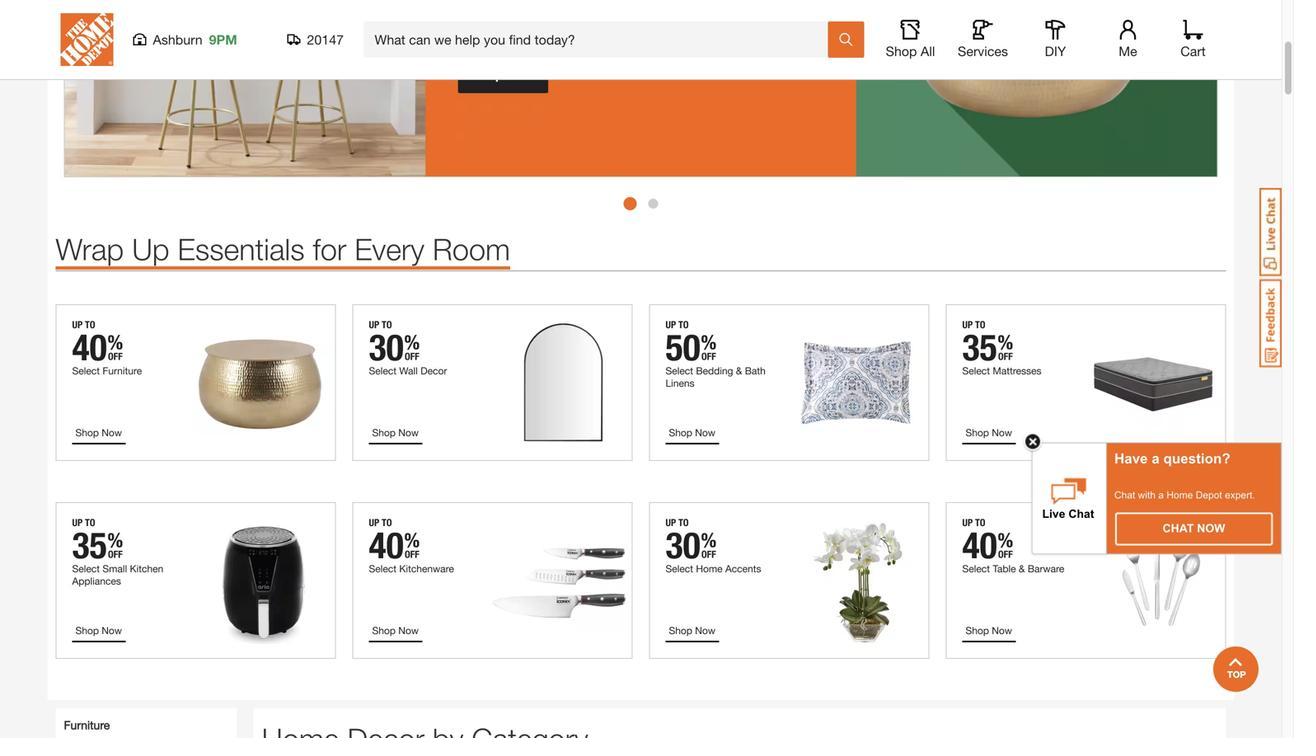 Task type: vqa. For each thing, say whether or not it's contained in the screenshot.
Cart link
yes



Task type: describe. For each thing, give the bounding box(es) containing it.
up to 35% off image
[[64, 0, 1218, 177]]

chat with a home depot expert.
[[1115, 489, 1256, 500]]

up to 40% off tableware and bar image
[[946, 502, 1227, 659]]

essentials
[[178, 231, 305, 266]]

chat
[[1163, 522, 1194, 535]]

20147
[[307, 32, 344, 47]]

What can we help you find today? search field
[[375, 22, 827, 57]]

room
[[433, 231, 510, 266]]

diy button
[[1030, 20, 1082, 59]]

services button
[[957, 20, 1010, 59]]

every
[[355, 231, 425, 266]]

services
[[958, 43, 1008, 59]]

question?
[[1164, 450, 1231, 466]]

cart link
[[1175, 20, 1212, 59]]

furniture
[[64, 718, 110, 732]]

shop all button
[[884, 20, 937, 59]]

diy
[[1045, 43, 1067, 59]]

shop all
[[886, 43, 935, 59]]

cart
[[1181, 43, 1206, 59]]

up
[[132, 231, 169, 266]]

live chat image
[[1260, 188, 1282, 276]]

chat
[[1115, 489, 1136, 500]]

me
[[1119, 43, 1138, 59]]

now
[[1198, 522, 1226, 535]]

chat now
[[1163, 522, 1226, 535]]

shop
[[886, 43, 917, 59]]

the home depot logo image
[[61, 13, 113, 66]]

ashburn
[[153, 32, 203, 47]]



Task type: locate. For each thing, give the bounding box(es) containing it.
1 vertical spatial a
[[1159, 489, 1164, 500]]

home
[[1167, 489, 1193, 500]]

with
[[1139, 489, 1156, 500]]

feedback link image
[[1260, 279, 1282, 368]]

have
[[1115, 450, 1148, 466]]

have a question?
[[1115, 450, 1231, 466]]

chat now link
[[1117, 513, 1272, 544]]

up to 35% off select kitchen appliances image
[[56, 502, 336, 659]]

up to 50% off select bedding & bath linens image
[[649, 304, 930, 461]]

wrap up essentials for every room
[[56, 231, 510, 266]]

up to 40% off select kitchenware image
[[353, 502, 633, 659]]

for
[[313, 231, 346, 266]]

up to 30% off select home accents image
[[649, 502, 930, 659]]

9pm
[[209, 32, 237, 47]]

me button
[[1102, 20, 1155, 59]]

wrap
[[56, 231, 124, 266]]

up to 30% off select wall decor image
[[353, 304, 633, 461]]

0 vertical spatial a
[[1152, 450, 1160, 466]]

up to 40% off select furniture image
[[56, 304, 336, 461]]

up to 35% off select mattresses image
[[946, 304, 1227, 461]]

ashburn 9pm
[[153, 32, 237, 47]]

furniture link
[[64, 716, 110, 733]]

depot
[[1196, 489, 1223, 500]]

all
[[921, 43, 935, 59]]

a right "with"
[[1159, 489, 1164, 500]]

a right have
[[1152, 450, 1160, 466]]

expert.
[[1225, 489, 1256, 500]]

20147 button
[[287, 31, 344, 48]]

a
[[1152, 450, 1160, 466], [1159, 489, 1164, 500]]



